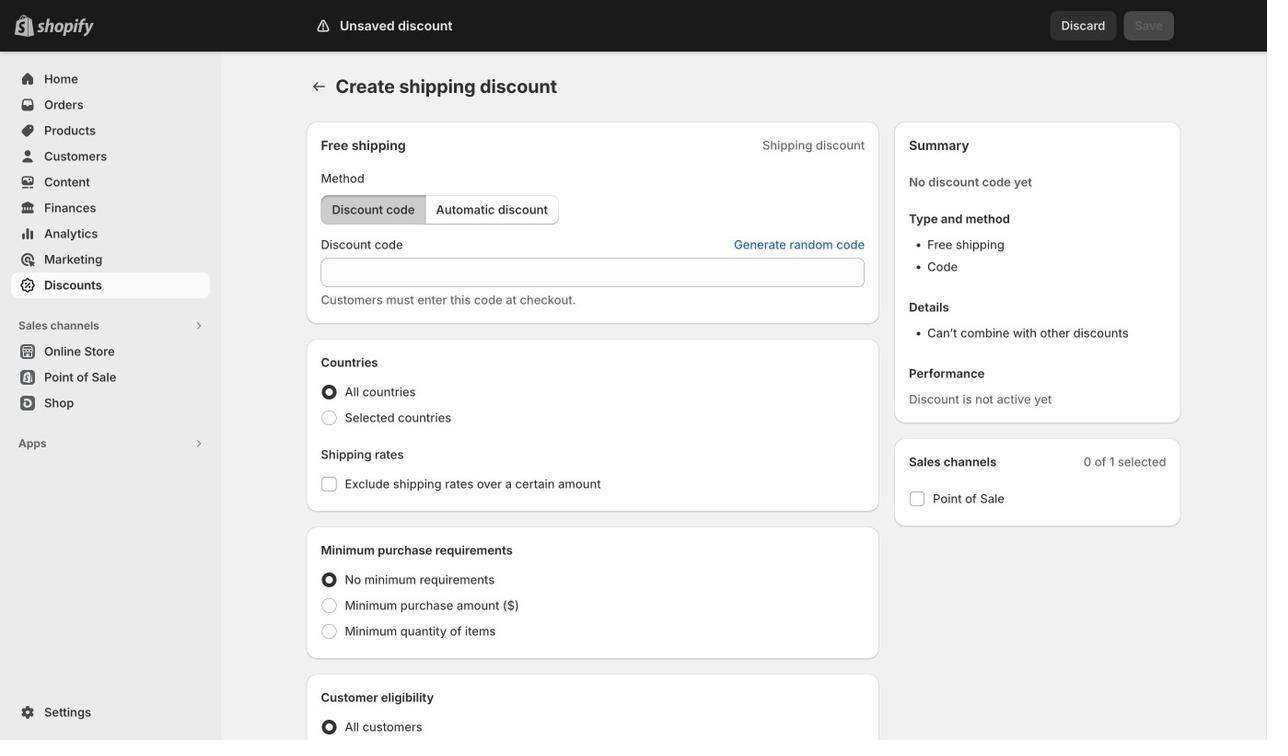 Task type: vqa. For each thing, say whether or not it's contained in the screenshot.
text box
yes



Task type: locate. For each thing, give the bounding box(es) containing it.
None text field
[[321, 258, 865, 287]]

shopify image
[[37, 18, 94, 37]]



